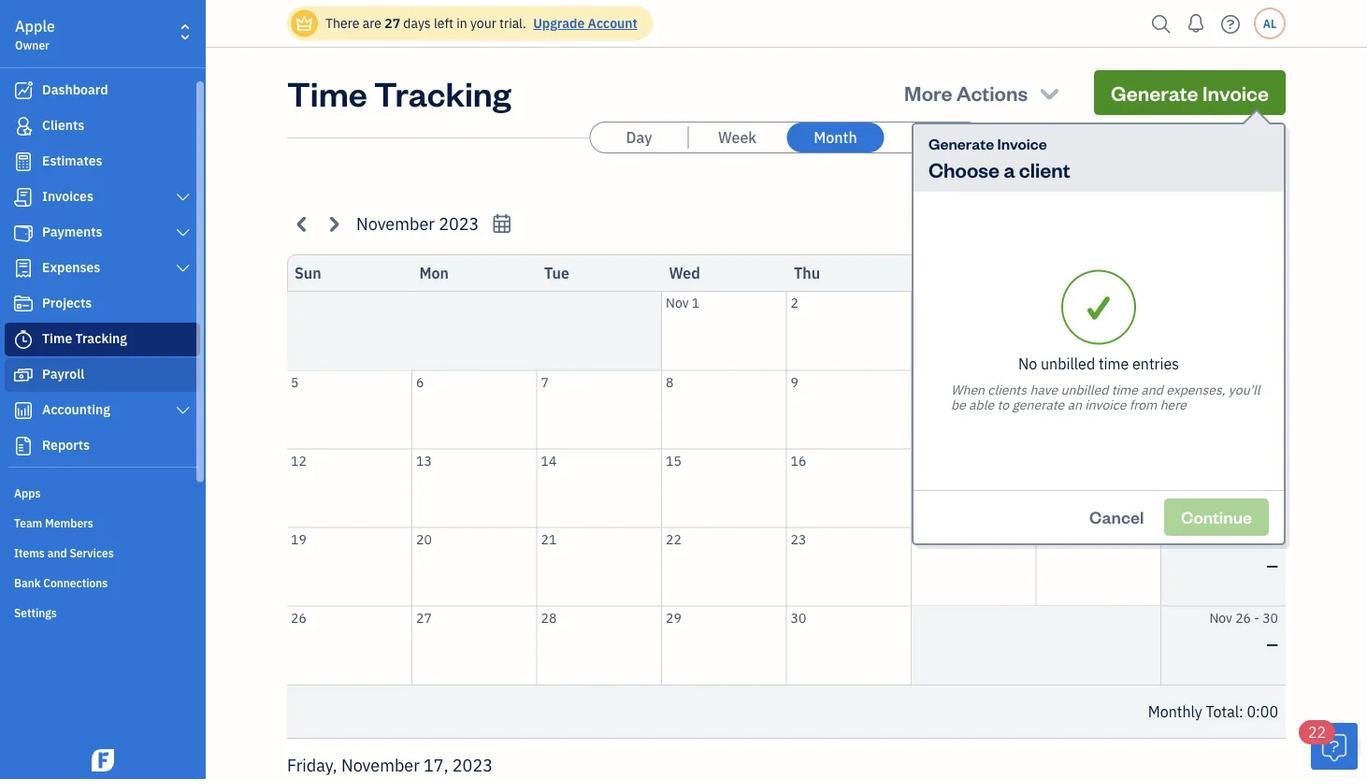 Task type: locate. For each thing, give the bounding box(es) containing it.
2 vertical spatial chevron large down image
[[175, 403, 192, 418]]

11 inside "button"
[[1040, 373, 1056, 390]]

1 vertical spatial generate
[[929, 133, 994, 153]]

- inside "nov 5 - 11 —"
[[1254, 373, 1260, 390]]

total up 4
[[1244, 263, 1278, 283]]

0 horizontal spatial 11
[[1040, 373, 1056, 390]]

payments
[[42, 223, 102, 240]]

0 vertical spatial 27
[[385, 14, 400, 32]]

notifications image
[[1181, 5, 1211, 42]]

1 horizontal spatial 30
[[1263, 609, 1278, 626]]

- for nov 19 - 25 —
[[1254, 530, 1260, 548]]

cancel button
[[1073, 498, 1161, 536]]

items and services
[[14, 545, 114, 560]]

more actions button
[[888, 70, 1079, 115]]

0 vertical spatial time
[[287, 70, 367, 115]]

1 horizontal spatial total
[[1244, 263, 1278, 283]]

1 horizontal spatial 26
[[1236, 609, 1251, 626]]

— down 18
[[1267, 477, 1278, 497]]

1 - from the top
[[1254, 373, 1260, 390]]

1 19 from the left
[[291, 530, 307, 548]]

— inside nov 19 - 25 —
[[1267, 556, 1278, 575]]

unbilled up have
[[1041, 354, 1095, 373]]

owner
[[15, 37, 49, 52]]

27 down 20 button
[[416, 609, 432, 626]]

1 vertical spatial unbilled
[[1061, 381, 1109, 398]]

nov inside "nov 5 - 11 —"
[[1217, 373, 1240, 390]]

5 inside button
[[291, 373, 299, 390]]

generate up choose
[[929, 133, 994, 153]]

- right expenses,
[[1254, 373, 1260, 390]]

1 vertical spatial tracking
[[75, 330, 127, 347]]

generate down the "search" icon
[[1111, 79, 1199, 106]]

0 vertical spatial unbilled
[[1041, 354, 1095, 373]]

2023 right 17,
[[452, 754, 493, 776]]

time tracking
[[287, 70, 511, 115], [42, 330, 127, 347]]

week
[[718, 128, 757, 147]]

day link
[[591, 123, 688, 152]]

nov for nov 19 - 25 —
[[1210, 530, 1232, 548]]

28 button
[[537, 606, 661, 685]]

1 horizontal spatial 11
[[1263, 373, 1278, 390]]

1 5 from the left
[[291, 373, 299, 390]]

- down nov 19 - 25 —
[[1254, 609, 1260, 626]]

day
[[626, 128, 652, 147]]

19
[[291, 530, 307, 548], [1236, 530, 1251, 548]]

0 vertical spatial time tracking
[[287, 70, 511, 115]]

1 vertical spatial 2023
[[452, 754, 493, 776]]

next month image
[[323, 213, 344, 235]]

1 vertical spatial 22
[[1308, 722, 1326, 742]]

time tracking link
[[5, 323, 200, 356]]

25
[[1040, 530, 1056, 548], [1263, 530, 1278, 548]]

generate for generate invoice choose a client
[[929, 133, 994, 153]]

total
[[1244, 263, 1278, 283], [1206, 702, 1239, 722]]

chevron large down image inside accounting link
[[175, 403, 192, 418]]

3 — from the top
[[1267, 477, 1278, 497]]

1 horizontal spatial 22
[[1308, 722, 1326, 742]]

1 vertical spatial time tracking
[[42, 330, 127, 347]]

time tracking inside "time tracking" link
[[42, 330, 127, 347]]

bank
[[14, 575, 41, 590]]

unbilled right have
[[1061, 381, 1109, 398]]

25 left cancel button
[[1040, 530, 1056, 548]]

estimates link
[[5, 145, 200, 179]]

generate inside button
[[1111, 79, 1199, 106]]

5
[[291, 373, 299, 390], [1243, 373, 1251, 390]]

upgrade account link
[[529, 14, 638, 32]]

3 button
[[912, 292, 1036, 370]]

2 button
[[787, 292, 911, 370]]

1 11 from the left
[[1040, 373, 1056, 390]]

1 vertical spatial -
[[1254, 530, 1260, 548]]

20 button
[[412, 528, 536, 606]]

— for nov 5 - 11 —
[[1267, 398, 1278, 418]]

report image
[[12, 437, 35, 455]]

0 vertical spatial chevron large down image
[[175, 190, 192, 205]]

time
[[1099, 354, 1129, 373], [1112, 381, 1138, 398]]

1 horizontal spatial 5
[[1243, 373, 1251, 390]]

1 horizontal spatial time
[[287, 70, 367, 115]]

dashboard
[[42, 81, 108, 98]]

november right next month icon
[[356, 213, 435, 235]]

12 button
[[287, 449, 411, 527]]

al button
[[1254, 7, 1286, 39]]

0 horizontal spatial 27
[[385, 14, 400, 32]]

1 horizontal spatial tracking
[[374, 70, 511, 115]]

27 inside button
[[416, 609, 432, 626]]

monthly
[[1148, 702, 1202, 722]]

you'll
[[1229, 381, 1260, 398]]

here
[[1160, 396, 1187, 413]]

0 horizontal spatial 19
[[291, 530, 307, 548]]

0 horizontal spatial tracking
[[75, 330, 127, 347]]

2 chevron large down image from the top
[[175, 225, 192, 240]]

0 horizontal spatial time tracking
[[42, 330, 127, 347]]

0 horizontal spatial 26
[[291, 609, 307, 626]]

nov inside nov 26 - 30 —
[[1210, 609, 1232, 626]]

2 - from the top
[[1254, 530, 1260, 548]]

nov inside nov 19 - 25 —
[[1210, 530, 1232, 548]]

apps link
[[5, 478, 200, 506]]

- for nov 5 - 11 —
[[1254, 373, 1260, 390]]

main element
[[0, 0, 253, 779]]

1 vertical spatial time
[[1112, 381, 1138, 398]]

:
[[1239, 702, 1244, 722]]

2 25 from the left
[[1263, 530, 1278, 548]]

chevron large down image
[[175, 190, 192, 205], [175, 225, 192, 240], [175, 403, 192, 418]]

invoice inside generate invoice choose a client
[[997, 133, 1047, 153]]

— up nov 26 - 30 —
[[1267, 556, 1278, 575]]

invoice inside button
[[1203, 79, 1269, 106]]

27 right the are
[[385, 14, 400, 32]]

freshbooks image
[[88, 749, 118, 772]]

0 vertical spatial 2023
[[439, 213, 479, 235]]

there
[[325, 14, 359, 32]]

invoice down go to help image
[[1203, 79, 1269, 106]]

total left 0:00
[[1206, 702, 1239, 722]]

expense image
[[12, 259, 35, 278]]

26 button
[[287, 606, 411, 685]]

18
[[1263, 452, 1278, 469]]

by
[[1136, 179, 1151, 196]]

tracking down projects link
[[75, 330, 127, 347]]

— up 0:00
[[1267, 634, 1278, 654]]

2 19 from the left
[[1236, 530, 1251, 548]]

apple owner
[[15, 16, 55, 52]]

time down entries
[[1112, 381, 1138, 398]]

29
[[666, 609, 682, 626]]

are
[[363, 14, 382, 32]]

26 down 19 button
[[291, 609, 307, 626]]

team members link
[[5, 508, 200, 536]]

13 button
[[412, 449, 536, 527]]

22
[[666, 530, 682, 548], [1308, 722, 1326, 742]]

8 button
[[662, 371, 786, 448]]

3
[[916, 294, 923, 311]]

1 horizontal spatial 27
[[416, 609, 432, 626]]

2023
[[439, 213, 479, 235], [452, 754, 493, 776]]

invoice up a at the top of page
[[997, 133, 1047, 153]]

22 button
[[1299, 720, 1358, 770]]

0 horizontal spatial invoice
[[997, 133, 1047, 153]]

26 inside button
[[291, 609, 307, 626]]

1 vertical spatial and
[[47, 545, 67, 560]]

1 26 from the left
[[291, 609, 307, 626]]

-
[[1254, 373, 1260, 390], [1254, 530, 1260, 548], [1254, 609, 1260, 626]]

4 — from the top
[[1267, 556, 1278, 575]]

11 right you'll
[[1263, 373, 1278, 390]]

- up nov 26 - 30 —
[[1254, 530, 1260, 548]]

25 inside nov 19 - 25 —
[[1263, 530, 1278, 548]]

account
[[588, 14, 638, 32]]

— up 18
[[1267, 398, 1278, 418]]

chevron large down image for payments
[[175, 225, 192, 240]]

in
[[457, 14, 467, 32]]

30 down nov 19 - 25 —
[[1263, 609, 1278, 626]]

2 — from the top
[[1267, 398, 1278, 418]]

invoice image
[[12, 188, 35, 207]]

0 vertical spatial tracking
[[374, 70, 511, 115]]

2023 left choose a date 'icon'
[[439, 213, 479, 235]]

time tracking down projects link
[[42, 330, 127, 347]]

1 chevron large down image from the top
[[175, 190, 192, 205]]

projects
[[42, 294, 92, 311]]

1 horizontal spatial and
[[1141, 381, 1163, 398]]

1 horizontal spatial 19
[[1236, 530, 1251, 548]]

go to help image
[[1216, 10, 1246, 38]]

0 vertical spatial 22
[[666, 530, 682, 548]]

16 button
[[787, 449, 911, 527]]

1 horizontal spatial 25
[[1263, 530, 1278, 548]]

0 vertical spatial -
[[1254, 373, 1260, 390]]

1 vertical spatial chevron large down image
[[175, 225, 192, 240]]

14
[[541, 452, 557, 469]]

8
[[666, 373, 674, 390]]

invoice
[[1203, 79, 1269, 106], [997, 133, 1047, 153]]

project image
[[12, 295, 35, 313]]

team
[[14, 515, 42, 530]]

and
[[1141, 381, 1163, 398], [47, 545, 67, 560]]

0 horizontal spatial 22
[[666, 530, 682, 548]]

timer image
[[12, 330, 35, 349]]

- inside nov 19 - 25 —
[[1254, 530, 1260, 548]]

30 down 23 button
[[791, 609, 806, 626]]

1 vertical spatial invoice
[[997, 133, 1047, 153]]

0 horizontal spatial 5
[[291, 373, 299, 390]]

no unbilled time entries when clients have unbilled time and expenses, you'll be able to generate an invoice from here
[[951, 354, 1260, 413]]

nov for nov 26 - 30 —
[[1210, 609, 1232, 626]]

dashboard link
[[5, 74, 200, 108]]

5 — from the top
[[1267, 634, 1278, 654]]

2 5 from the left
[[1243, 373, 1251, 390]]

clients
[[42, 116, 84, 134]]

estimate image
[[12, 152, 35, 171]]

30
[[791, 609, 806, 626], [1263, 609, 1278, 626]]

0 horizontal spatial generate
[[929, 133, 994, 153]]

28
[[541, 609, 557, 626]]

and down entries
[[1141, 381, 1163, 398]]

19 down 12 button
[[291, 530, 307, 548]]

month
[[814, 128, 857, 147]]

generate inside generate invoice choose a client
[[929, 133, 994, 153]]

invoice for generate invoice choose a client
[[997, 133, 1047, 153]]

— inside "nov 5 - 11 —"
[[1267, 398, 1278, 418]]

30 inside nov 26 - 30 —
[[1263, 609, 1278, 626]]

and right items
[[47, 545, 67, 560]]

5 inside "nov 5 - 11 —"
[[1243, 373, 1251, 390]]

9
[[791, 373, 799, 390]]

generate
[[1012, 396, 1064, 413]]

24 button
[[912, 528, 1036, 606]]

0 vertical spatial generate
[[1111, 79, 1199, 106]]

1 30 from the left
[[791, 609, 806, 626]]

11
[[1040, 373, 1056, 390], [1263, 373, 1278, 390]]

— inside 18 —
[[1267, 477, 1278, 497]]

0 vertical spatial and
[[1141, 381, 1163, 398]]

5 up 12
[[291, 373, 299, 390]]

1 horizontal spatial generate
[[1111, 79, 1199, 106]]

time inside "time tracking" link
[[42, 330, 72, 347]]

19 up nov 26 - 30 —
[[1236, 530, 1251, 548]]

4 —
[[1267, 294, 1278, 339]]

1 vertical spatial total
[[1206, 702, 1239, 722]]

3 - from the top
[[1254, 609, 1260, 626]]

time
[[287, 70, 367, 115], [42, 330, 72, 347]]

nov for nov 5 - 11 —
[[1217, 373, 1240, 390]]

— for nov 19 - 25 —
[[1267, 556, 1278, 575]]

time up invoice
[[1099, 354, 1129, 373]]

chevron large down image for invoices
[[175, 190, 192, 205]]

nov 1 button
[[662, 292, 786, 370]]

time right timer icon
[[42, 330, 72, 347]]

25 down 18 —
[[1263, 530, 1278, 548]]

— inside nov 26 - 30 —
[[1267, 634, 1278, 654]]

1 — from the top
[[1267, 319, 1278, 339]]

settings link
[[5, 598, 200, 626]]

0 horizontal spatial time
[[42, 330, 72, 347]]

1 25 from the left
[[1040, 530, 1056, 548]]

0 vertical spatial invoice
[[1203, 79, 1269, 106]]

2 30 from the left
[[1263, 609, 1278, 626]]

time down there at the left top of the page
[[287, 70, 367, 115]]

nov inside the nov 1 button
[[666, 294, 689, 311]]

0 horizontal spatial 30
[[791, 609, 806, 626]]

26 down nov 19 - 25 —
[[1236, 609, 1251, 626]]

hours logged by
[[1052, 179, 1151, 196]]

2 11 from the left
[[1263, 373, 1278, 390]]

time tracking down the days
[[287, 70, 511, 115]]

11 up generate
[[1040, 373, 1056, 390]]

11 button
[[1037, 371, 1161, 448]]

5 right expenses,
[[1243, 373, 1251, 390]]

7 button
[[537, 371, 661, 448]]

1 vertical spatial time
[[42, 330, 72, 347]]

30 inside button
[[791, 609, 806, 626]]

— down 4
[[1267, 319, 1278, 339]]

tracking down left
[[374, 70, 511, 115]]

accounting
[[42, 401, 110, 418]]

2 26 from the left
[[1236, 609, 1251, 626]]

choose a date image
[[491, 213, 513, 234]]

0 horizontal spatial 25
[[1040, 530, 1056, 548]]

1 horizontal spatial invoice
[[1203, 79, 1269, 106]]

1 vertical spatial 27
[[416, 609, 432, 626]]

2 vertical spatial -
[[1254, 609, 1260, 626]]

november left 17,
[[341, 754, 420, 776]]

3 chevron large down image from the top
[[175, 403, 192, 418]]

0 horizontal spatial and
[[47, 545, 67, 560]]

5 button
[[287, 371, 411, 448]]

- inside nov 26 - 30 —
[[1254, 609, 1260, 626]]

previous month image
[[292, 213, 313, 235]]



Task type: vqa. For each thing, say whether or not it's contained in the screenshot.
2:20's Co.
no



Task type: describe. For each thing, give the bounding box(es) containing it.
0 horizontal spatial total
[[1206, 702, 1239, 722]]

29 button
[[662, 606, 786, 685]]

chart image
[[12, 401, 35, 420]]

22 inside dropdown button
[[1308, 722, 1326, 742]]

1 horizontal spatial time tracking
[[287, 70, 511, 115]]

choose
[[929, 156, 1000, 182]]

20
[[416, 530, 432, 548]]

actions
[[956, 79, 1028, 106]]

more actions
[[904, 79, 1028, 106]]

— for nov 26 - 30 —
[[1267, 634, 1278, 654]]

reports
[[42, 436, 90, 454]]

nov 1
[[666, 294, 700, 311]]

invoices link
[[5, 180, 200, 214]]

expenses link
[[5, 252, 200, 285]]

6 button
[[412, 371, 536, 448]]

17,
[[424, 754, 448, 776]]

6
[[416, 373, 424, 390]]

2
[[791, 294, 799, 311]]

22 button
[[662, 528, 786, 606]]

tue
[[544, 263, 569, 283]]

dashboard image
[[12, 81, 35, 100]]

17
[[916, 452, 931, 469]]

accounting link
[[5, 394, 200, 427]]

cancel
[[1090, 506, 1144, 528]]

chevron large down image for accounting
[[175, 403, 192, 418]]

22 inside button
[[666, 530, 682, 548]]

26 inside nov 26 - 30 —
[[1236, 609, 1251, 626]]

thu
[[794, 263, 820, 283]]

fri
[[919, 263, 937, 283]]

0 vertical spatial november
[[356, 213, 435, 235]]

al
[[1263, 16, 1277, 31]]

invoices
[[42, 188, 93, 205]]

0:00
[[1247, 702, 1278, 722]]

crown image
[[295, 14, 314, 33]]

14 button
[[537, 449, 661, 527]]

items and services link
[[5, 538, 200, 566]]

settings
[[14, 605, 57, 620]]

friday,
[[287, 754, 337, 776]]

payroll link
[[5, 358, 200, 392]]

- for nov 26 - 30 —
[[1254, 609, 1260, 626]]

18 —
[[1263, 452, 1278, 497]]

clients
[[988, 381, 1027, 398]]

0 vertical spatial time
[[1099, 354, 1129, 373]]

when
[[951, 381, 985, 398]]

15 button
[[662, 449, 786, 527]]

money image
[[12, 366, 35, 384]]

nov for nov 1
[[666, 294, 689, 311]]

mon
[[419, 263, 449, 283]]

nov 5 - 11 —
[[1217, 373, 1278, 418]]

21 button
[[537, 528, 661, 606]]

9 button
[[787, 371, 911, 448]]

and inside no unbilled time entries when clients have unbilled time and expenses, you'll be able to generate an invoice from here
[[1141, 381, 1163, 398]]

chevron large down image
[[175, 261, 192, 276]]

23 button
[[787, 528, 911, 606]]

more
[[904, 79, 952, 106]]

25 inside button
[[1040, 530, 1056, 548]]

payment image
[[12, 224, 35, 242]]

invoice
[[1085, 396, 1126, 413]]

resource center badge image
[[1311, 723, 1358, 770]]

19 inside 19 button
[[291, 530, 307, 548]]

hours
[[1052, 179, 1087, 196]]

search image
[[1147, 10, 1176, 38]]

entries
[[1133, 354, 1179, 373]]

connections
[[43, 575, 108, 590]]

november 2023
[[356, 213, 479, 235]]

tracking inside main element
[[75, 330, 127, 347]]

10
[[916, 373, 931, 390]]

16
[[791, 452, 806, 469]]

logged
[[1090, 179, 1133, 196]]

there are 27 days left in your trial. upgrade account
[[325, 14, 638, 32]]

bank connections
[[14, 575, 108, 590]]

nov 19 - 25 —
[[1210, 530, 1278, 575]]

19 inside nov 19 - 25 —
[[1236, 530, 1251, 548]]

7
[[541, 373, 549, 390]]

reports link
[[5, 429, 200, 463]]

11 inside "nov 5 - 11 —"
[[1263, 373, 1278, 390]]

trial.
[[499, 14, 526, 32]]

to
[[997, 396, 1009, 413]]

12
[[291, 452, 307, 469]]

team members
[[14, 515, 93, 530]]

generate invoice
[[1111, 79, 1269, 106]]

1 vertical spatial november
[[341, 754, 420, 776]]

and inside main element
[[47, 545, 67, 560]]

no
[[1018, 354, 1037, 373]]

invoice for generate invoice
[[1203, 79, 1269, 106]]

friday, november 17, 2023
[[287, 754, 493, 776]]

0 vertical spatial total
[[1244, 263, 1278, 283]]

days
[[403, 14, 431, 32]]

sun
[[295, 263, 321, 283]]

chevrondown image
[[1037, 79, 1062, 106]]

monthly total : 0:00
[[1148, 702, 1278, 722]]

an
[[1068, 396, 1082, 413]]

15
[[666, 452, 682, 469]]

upgrade
[[533, 14, 585, 32]]

client image
[[12, 117, 35, 136]]

client
[[1019, 156, 1071, 182]]

be
[[951, 396, 966, 413]]

1
[[692, 294, 700, 311]]

21
[[541, 530, 557, 548]]

27 button
[[412, 606, 536, 685]]

nov 26 - 30 —
[[1210, 609, 1278, 654]]

from
[[1129, 396, 1157, 413]]

your
[[470, 14, 496, 32]]

payments link
[[5, 216, 200, 250]]

30 button
[[787, 606, 911, 685]]

clients link
[[5, 109, 200, 143]]

generate for generate invoice
[[1111, 79, 1199, 106]]



